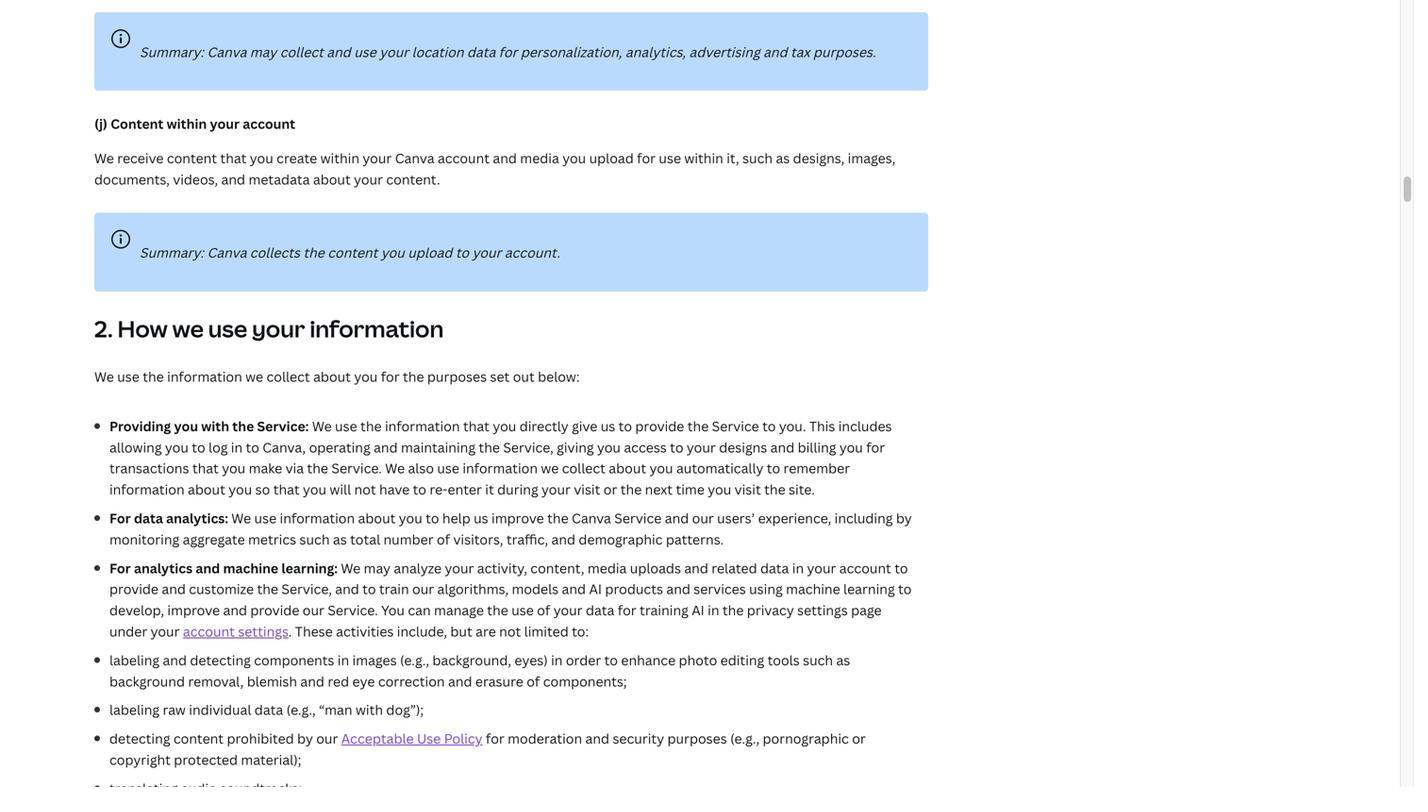 Task type: describe. For each thing, give the bounding box(es) containing it.
us inside we use information about you to help us improve the canva service and our users' experience, including by monitoring aggregate metrics such as total number of visitors, traffic, and demographic patterns.
[[474, 509, 489, 527]]

create
[[277, 149, 317, 167]]

aggregate
[[183, 530, 245, 548]]

privacy
[[747, 601, 794, 619]]

service. inside we may analyze your activity, content, media uploads and related data in your account to provide and customize the service, and to train our algorithms, models and ai products and services using machine learning to develop, improve and provide our service. you can manage the use of your data for training ai in the privacy settings page under your
[[328, 601, 378, 619]]

in down services
[[708, 601, 720, 619]]

products
[[605, 580, 663, 598]]

data down blemish
[[255, 701, 283, 719]]

as inside we use information about you to help us improve the canva service and our users' experience, including by monitoring aggregate metrics such as total number of visitors, traffic, and demographic patterns.
[[333, 530, 347, 548]]

below:
[[538, 368, 580, 386]]

"man
[[319, 701, 353, 719]]

service, inside we use the information that you directly give us to provide the service to you. this includes allowing you to log in to canva, operating and maintaining the service, giving you access to your designs and billing you for transactions that you make via the service. we also use information we collect about you automatically to remember information about you so that you will not have to re-enter it during your visit or the next time you visit the site.
[[503, 438, 554, 456]]

to inside we use information about you to help us improve the canva service and our users' experience, including by monitoring aggregate metrics such as total number of visitors, traffic, and demographic patterns.
[[426, 509, 439, 527]]

we for (j) content within your account
[[94, 149, 114, 167]]

account settings link
[[183, 622, 289, 640]]

the right collects
[[303, 243, 325, 261]]

monitoring
[[109, 530, 180, 548]]

your up automatically
[[687, 438, 716, 456]]

for for we use information about you to help us improve the canva service and our users' experience, including by monitoring aggregate metrics such as total number of visitors, traffic, and demographic patterns.
[[109, 509, 131, 527]]

canva left collects
[[207, 243, 247, 261]]

1 horizontal spatial ai
[[692, 601, 705, 619]]

we for 2. how we use your information
[[94, 368, 114, 386]]

1 vertical spatial content
[[328, 243, 378, 261]]

service, inside we may analyze your activity, content, media uploads and related data in your account to provide and customize the service, and to train our algorithms, models and ai products and services using machine learning to develop, improve and provide our service. you can manage the use of your data for training ai in the privacy settings page under your
[[282, 580, 332, 598]]

data up 'to:'
[[586, 601, 615, 619]]

that down log
[[192, 459, 219, 477]]

images
[[353, 651, 397, 669]]

analytics:
[[166, 509, 228, 527]]

canva up (j) content within your account
[[207, 43, 247, 61]]

under
[[109, 622, 147, 640]]

or inside we use the information that you directly give us to provide the service to you. this includes allowing you to log in to canva, operating and maintaining the service, giving you access to your designs and billing you for transactions that you make via the service. we also use information we collect about you automatically to remember information about you so that you will not have to re-enter it during your visit or the next time you visit the site.
[[604, 480, 618, 498]]

summary: canva collects the content you upload to your account.
[[140, 243, 560, 261]]

2.
[[94, 313, 113, 344]]

for inside we may analyze your activity, content, media uploads and related data in your account to provide and customize the service, and to train our algorithms, models and ai products and services using machine learning to develop, improve and provide our service. you can manage the use of your data for training ai in the privacy settings page under your
[[618, 601, 637, 619]]

to up access
[[619, 417, 632, 435]]

(e.g., inside labeling and detecting components in images (e.g., background, eyes) in order to enhance photo editing tools such as background removal, blemish and red eye correction and erasure of components;
[[400, 651, 429, 669]]

as inside labeling and detecting components in images (e.g., background, eyes) in order to enhance photo editing tools such as background removal, blemish and red eye correction and erasure of components;
[[837, 651, 851, 669]]

videos,
[[173, 170, 218, 188]]

about up operating
[[313, 368, 351, 386]]

use right 'how'
[[208, 313, 247, 344]]

content inside the we receive content that you create within your canva account and media you upload for use within it, such as designs, images, documents, videos, and metadata about your content.
[[167, 149, 217, 167]]

eyes)
[[515, 651, 548, 669]]

it,
[[727, 149, 740, 167]]

use left the location
[[354, 43, 376, 61]]

service inside we use the information that you directly give us to provide the service to you. this includes allowing you to log in to canva, operating and maintaining the service, giving you access to your designs and billing you for transactions that you make via the service. we also use information we collect about you automatically to remember information about you so that you will not have to re-enter it during your visit or the next time you visit the site.
[[712, 417, 759, 435]]

services
[[694, 580, 746, 598]]

to left 'you.'
[[763, 417, 776, 435]]

1 vertical spatial collect
[[267, 368, 310, 386]]

use inside the we receive content that you create within your canva account and media you upload for use within it, such as designs, images, documents, videos, and metadata about your content.
[[659, 149, 681, 167]]

for data analytics:
[[109, 509, 232, 527]]

0 horizontal spatial machine
[[223, 559, 279, 577]]

data up using at the bottom
[[761, 559, 789, 577]]

labeling for labeling raw individual data (e.g., "man with dog");
[[109, 701, 160, 719]]

account down customize
[[183, 622, 235, 640]]

to:
[[572, 622, 589, 640]]

account inside the we receive content that you create within your canva account and media you upload for use within it, such as designs, images, documents, videos, and metadata about your content.
[[438, 149, 490, 167]]

these
[[295, 622, 333, 640]]

set
[[490, 368, 510, 386]]

also
[[408, 459, 434, 477]]

account inside we may analyze your activity, content, media uploads and related data in your account to provide and customize the service, and to train our algorithms, models and ai products and services using machine learning to develop, improve and provide our service. you can manage the use of your data for training ai in the privacy settings page under your
[[840, 559, 892, 577]]

components;
[[543, 672, 627, 690]]

next
[[645, 480, 673, 498]]

your left the location
[[380, 43, 409, 61]]

detecting content prohibited by our acceptable use policy
[[109, 730, 483, 748]]

correction
[[378, 672, 445, 690]]

include,
[[397, 622, 447, 640]]

0 vertical spatial collect
[[280, 43, 324, 61]]

or inside for moderation and security purposes (e.g., pornographic or copyright protected material);
[[852, 730, 866, 748]]

1 vertical spatial we
[[246, 368, 263, 386]]

as inside the we receive content that you create within your canva account and media you upload for use within it, such as designs, images, documents, videos, and metadata about your content.
[[776, 149, 790, 167]]

we for providing you with the service:
[[312, 417, 332, 435]]

may inside we may analyze your activity, content, media uploads and related data in your account to provide and customize the service, and to train our algorithms, models and ai products and services using machine learning to develop, improve and provide our service. you can manage the use of your data for training ai in the privacy settings page under your
[[364, 559, 391, 577]]

summary: for summary: canva may collect and use your location data for personalization, analytics, advertising and tax purposes.
[[140, 43, 204, 61]]

upload inside the we receive content that you create within your canva account and media you upload for use within it, such as designs, images, documents, videos, and metadata about your content.
[[589, 149, 634, 167]]

information up it on the bottom of page
[[463, 459, 538, 477]]

the right customize
[[257, 580, 278, 598]]

you inside we use information about you to help us improve the canva service and our users' experience, including by monitoring aggregate metrics such as total number of visitors, traffic, and demographic patterns.
[[399, 509, 423, 527]]

content.
[[386, 170, 440, 188]]

2. how we use your information
[[94, 313, 444, 344]]

for moderation and security purposes (e.g., pornographic or copyright protected material);
[[109, 730, 866, 769]]

0 horizontal spatial provide
[[109, 580, 159, 598]]

page
[[851, 601, 882, 619]]

0 vertical spatial we
[[172, 313, 204, 344]]

providing you with the service:
[[109, 417, 309, 435]]

content,
[[531, 559, 585, 577]]

your up the videos,
[[210, 115, 240, 133]]

editing
[[721, 651, 765, 669]]

the down 'how'
[[143, 368, 164, 386]]

0 horizontal spatial settings
[[238, 622, 289, 640]]

the left 'service:'
[[232, 417, 254, 435]]

including
[[835, 509, 893, 527]]

service. inside we use the information that you directly give us to provide the service to you. this includes allowing you to log in to canva, operating and maintaining the service, giving you access to your designs and billing you for transactions that you make via the service. we also use information we collect about you automatically to remember information about you so that you will not have to re-enter it during your visit or the next time you visit the site.
[[332, 459, 382, 477]]

eye
[[353, 672, 375, 690]]

provide inside we use the information that you directly give us to provide the service to you. this includes allowing you to log in to canva, operating and maintaining the service, giving you access to your designs and billing you for transactions that you make via the service. we also use information we collect about you automatically to remember information about you so that you will not have to re-enter it during your visit or the next time you visit the site.
[[636, 417, 685, 435]]

learning:
[[282, 559, 338, 577]]

to left train
[[363, 580, 376, 598]]

of inside we may analyze your activity, content, media uploads and related data in your account to provide and customize the service, and to train our algorithms, models and ai products and services using machine learning to develop, improve and provide our service. you can manage the use of your data for training ai in the privacy settings page under your
[[537, 601, 551, 619]]

enhance
[[621, 651, 676, 669]]

about up analytics:
[[188, 480, 225, 498]]

includes
[[839, 417, 892, 435]]

receive
[[117, 149, 164, 167]]

how
[[117, 313, 168, 344]]

log
[[209, 438, 228, 456]]

account settings . these activities include, but are not limited to:
[[183, 622, 589, 640]]

in up red
[[338, 651, 349, 669]]

of inside labeling and detecting components in images (e.g., background, eyes) in order to enhance photo editing tools such as background removal, blemish and red eye correction and erasure of components;
[[527, 672, 540, 690]]

tools
[[768, 651, 800, 669]]

our inside we use information about you to help us improve the canva service and our users' experience, including by monitoring aggregate metrics such as total number of visitors, traffic, and demographic patterns.
[[692, 509, 714, 527]]

security
[[613, 730, 665, 748]]

collects
[[250, 243, 300, 261]]

manage
[[434, 601, 484, 619]]

service inside we use information about you to help us improve the canva service and our users' experience, including by monitoring aggregate metrics such as total number of visitors, traffic, and demographic patterns.
[[615, 509, 662, 527]]

location
[[412, 43, 464, 61]]

such inside we use information about you to help us improve the canva service and our users' experience, including by monitoring aggregate metrics such as total number of visitors, traffic, and demographic patterns.
[[300, 530, 330, 548]]

such inside the we receive content that you create within your canva account and media you upload for use within it, such as designs, images, documents, videos, and metadata about your content.
[[743, 149, 773, 167]]

operating
[[309, 438, 371, 456]]

account up the 'create'
[[243, 115, 295, 133]]

blemish
[[247, 672, 297, 690]]

your down experience,
[[807, 559, 837, 577]]

traffic,
[[507, 530, 548, 548]]

(j)
[[94, 115, 108, 133]]

allowing
[[109, 438, 162, 456]]

media inside we may analyze your activity, content, media uploads and related data in your account to provide and customize the service, and to train our algorithms, models and ai products and services using machine learning to develop, improve and provide our service. you can manage the use of your data for training ai in the privacy settings page under your
[[588, 559, 627, 577]]

pornographic
[[763, 730, 849, 748]]

red
[[328, 672, 349, 690]]

prohibited
[[227, 730, 294, 748]]

algorithms,
[[437, 580, 509, 598]]

information up providing you with the service:
[[167, 368, 242, 386]]

transactions
[[109, 459, 189, 477]]

protected
[[174, 751, 238, 769]]

the left next at the left bottom
[[621, 480, 642, 498]]

the up maintaining
[[403, 368, 424, 386]]

use up operating
[[335, 417, 357, 435]]

1 vertical spatial (e.g.,
[[287, 701, 316, 719]]

raw
[[163, 701, 186, 719]]

the down services
[[723, 601, 744, 619]]

make
[[249, 459, 282, 477]]

collect inside we use the information that you directly give us to provide the service to you. this includes allowing you to log in to canva, operating and maintaining the service, giving you access to your designs and billing you for transactions that you make via the service. we also use information we collect about you automatically to remember information about you so that you will not have to re-enter it during your visit or the next time you visit the site.
[[562, 459, 606, 477]]

not inside we use the information that you directly give us to provide the service to you. this includes allowing you to log in to canva, operating and maintaining the service, giving you access to your designs and billing you for transactions that you make via the service. we also use information we collect about you automatically to remember information about you so that you will not have to re-enter it during your visit or the next time you visit the site.
[[354, 480, 376, 498]]

to up make
[[246, 438, 259, 456]]

to right the learning
[[899, 580, 912, 598]]

that up maintaining
[[463, 417, 490, 435]]

dog");
[[386, 701, 424, 719]]

1 horizontal spatial provide
[[250, 601, 300, 619]]

policy
[[444, 730, 483, 748]]

(e.g., inside for moderation and security purposes (e.g., pornographic or copyright protected material);
[[731, 730, 760, 748]]

2 visit from the left
[[735, 480, 761, 498]]

billing
[[798, 438, 837, 456]]

providing
[[109, 417, 171, 435]]

copyright
[[109, 751, 171, 769]]

number
[[384, 530, 434, 548]]

in down experience,
[[793, 559, 804, 577]]

access
[[624, 438, 667, 456]]

removal,
[[188, 672, 244, 690]]

re-
[[430, 480, 448, 498]]

detecting inside labeling and detecting components in images (e.g., background, eyes) in order to enhance photo editing tools such as background removal, blemish and red eye correction and erasure of components;
[[190, 651, 251, 669]]

that inside the we receive content that you create within your canva account and media you upload for use within it, such as designs, images, documents, videos, and metadata about your content.
[[220, 149, 247, 167]]

1 horizontal spatial not
[[499, 622, 521, 640]]

individual
[[189, 701, 251, 719]]

1 visit from the left
[[574, 480, 601, 498]]

use
[[417, 730, 441, 748]]

about down access
[[609, 459, 647, 477]]

your up content.
[[363, 149, 392, 167]]

images,
[[848, 149, 896, 167]]

information inside we use information about you to help us improve the canva service and our users' experience, including by monitoring aggregate metrics such as total number of visitors, traffic, and demographic patterns.
[[280, 509, 355, 527]]

activities
[[336, 622, 394, 640]]

patterns.
[[666, 530, 724, 548]]

use up re-
[[437, 459, 460, 477]]

limited
[[524, 622, 569, 640]]

canva inside the we receive content that you create within your canva account and media you upload for use within it, such as designs, images, documents, videos, and metadata about your content.
[[395, 149, 435, 167]]

activity,
[[477, 559, 527, 577]]

improve inside we use information about you to help us improve the canva service and our users' experience, including by monitoring aggregate metrics such as total number of visitors, traffic, and demographic patterns.
[[492, 509, 544, 527]]

the up are
[[487, 601, 509, 619]]

use inside we may analyze your activity, content, media uploads and related data in your account to provide and customize the service, and to train our algorithms, models and ai products and services using machine learning to develop, improve and provide our service. you can manage the use of your data for training ai in the privacy settings page under your
[[512, 601, 534, 619]]

to left "account."
[[456, 243, 469, 261]]



Task type: vqa. For each thing, say whether or not it's contained in the screenshot.
(E.G., within the the for moderation and security purposes (e.g., pornographic or copyright protected material);
yes



Task type: locate. For each thing, give the bounding box(es) containing it.
1 vertical spatial as
[[333, 530, 347, 548]]

for inside we use the information that you directly give us to provide the service to you. this includes allowing you to log in to canva, operating and maintaining the service, giving you access to your designs and billing you for transactions that you make via the service. we also use information we collect about you automatically to remember information about you so that you will not have to re-enter it during your visit or the next time you visit the site.
[[867, 438, 885, 456]]

0 vertical spatial ai
[[589, 580, 602, 598]]

1 horizontal spatial by
[[896, 509, 912, 527]]

data
[[467, 43, 496, 61], [134, 509, 163, 527], [761, 559, 789, 577], [586, 601, 615, 619], [255, 701, 283, 719]]

by
[[896, 509, 912, 527], [297, 730, 313, 748]]

or right pornographic
[[852, 730, 866, 748]]

content up the videos,
[[167, 149, 217, 167]]

may
[[250, 43, 277, 61], [364, 559, 391, 577]]

1 horizontal spatial improve
[[492, 509, 544, 527]]

we down (j)
[[94, 149, 114, 167]]

0 horizontal spatial such
[[300, 530, 330, 548]]

0 vertical spatial machine
[[223, 559, 279, 577]]

1 vertical spatial media
[[588, 559, 627, 577]]

2 summary: from the top
[[140, 243, 204, 261]]

account up the learning
[[840, 559, 892, 577]]

models
[[512, 580, 559, 598]]

your left "account."
[[472, 243, 502, 261]]

2 horizontal spatial we
[[541, 459, 559, 477]]

labeling for labeling and detecting components in images (e.g., background, eyes) in order to enhance photo editing tools such as background removal, blemish and red eye correction and erasure of components;
[[109, 651, 160, 669]]

of down the eyes)
[[527, 672, 540, 690]]

but
[[451, 622, 473, 640]]

settings up the components
[[238, 622, 289, 640]]

data right the location
[[467, 43, 496, 61]]

1 summary: from the top
[[140, 43, 204, 61]]

labeling down 'background'
[[109, 701, 160, 719]]

0 vertical spatial or
[[604, 480, 618, 498]]

0 horizontal spatial within
[[167, 115, 207, 133]]

the up it on the bottom of page
[[479, 438, 500, 456]]

metrics
[[248, 530, 296, 548]]

we down the total
[[341, 559, 361, 577]]

machine right using at the bottom
[[786, 580, 841, 598]]

give
[[572, 417, 598, 435]]

using
[[749, 580, 783, 598]]

of down help
[[437, 530, 450, 548]]

our down "man
[[316, 730, 338, 748]]

0 horizontal spatial detecting
[[109, 730, 170, 748]]

metadata
[[249, 170, 310, 188]]

the up operating
[[361, 417, 382, 435]]

0 vertical spatial of
[[437, 530, 450, 548]]

in inside we use the information that you directly give us to provide the service to you. this includes allowing you to log in to canva, operating and maintaining the service, giving you access to your designs and billing you for transactions that you make via the service. we also use information we collect about you automatically to remember information about you so that you will not have to re-enter it during your visit or the next time you visit the site.
[[231, 438, 243, 456]]

we right 'how'
[[172, 313, 204, 344]]

acceptable use policy link
[[341, 730, 483, 748]]

your down the develop,
[[151, 622, 180, 640]]

improve inside we may analyze your activity, content, media uploads and related data in your account to provide and customize the service, and to train our algorithms, models and ai products and services using machine learning to develop, improve and provide our service. you can manage the use of your data for training ai in the privacy settings page under your
[[167, 601, 220, 619]]

to left log
[[192, 438, 205, 456]]

labeling raw individual data (e.g., "man with dog");
[[109, 701, 424, 719]]

canva inside we use information about you to help us improve the canva service and our users' experience, including by monitoring aggregate metrics such as total number of visitors, traffic, and demographic patterns.
[[572, 509, 611, 527]]

1 vertical spatial upload
[[408, 243, 452, 261]]

directly
[[520, 417, 569, 435]]

0 horizontal spatial not
[[354, 480, 376, 498]]

2 vertical spatial we
[[541, 459, 559, 477]]

information up the we use the information we collect about you for the purposes set out below:
[[310, 313, 444, 344]]

to down designs
[[767, 459, 781, 477]]

0 horizontal spatial service,
[[282, 580, 332, 598]]

we inside we use the information that you directly give us to provide the service to you. this includes allowing you to log in to canva, operating and maintaining the service, giving you access to your designs and billing you for transactions that you make via the service. we also use information we collect about you automatically to remember information about you so that you will not have to re-enter it during your visit or the next time you visit the site.
[[541, 459, 559, 477]]

service up demographic
[[615, 509, 662, 527]]

develop,
[[109, 601, 164, 619]]

we inside the we receive content that you create within your canva account and media you upload for use within it, such as designs, images, documents, videos, and metadata about your content.
[[94, 149, 114, 167]]

0 horizontal spatial by
[[297, 730, 313, 748]]

use inside we use information about you to help us improve the canva service and our users' experience, including by monitoring aggregate metrics such as total number of visitors, traffic, and demographic patterns.
[[254, 509, 277, 527]]

to
[[456, 243, 469, 261], [619, 417, 632, 435], [763, 417, 776, 435], [192, 438, 205, 456], [246, 438, 259, 456], [670, 438, 684, 456], [767, 459, 781, 477], [413, 480, 427, 498], [426, 509, 439, 527], [895, 559, 908, 577], [363, 580, 376, 598], [899, 580, 912, 598], [605, 651, 618, 669]]

not right are
[[499, 622, 521, 640]]

1 vertical spatial improve
[[167, 601, 220, 619]]

summary:
[[140, 43, 204, 61], [140, 243, 204, 261]]

1 horizontal spatial service,
[[503, 438, 554, 456]]

canva,
[[263, 438, 306, 456]]

ai left products at the bottom left of page
[[589, 580, 602, 598]]

0 vertical spatial service.
[[332, 459, 382, 477]]

0 vertical spatial media
[[520, 149, 559, 167]]

we down giving
[[541, 459, 559, 477]]

your up 'to:'
[[554, 601, 583, 619]]

media inside the we receive content that you create within your canva account and media you upload for use within it, such as designs, images, documents, videos, and metadata about your content.
[[520, 149, 559, 167]]

0 vertical spatial such
[[743, 149, 773, 167]]

components
[[254, 651, 334, 669]]

we use the information we collect about you for the purposes set out below:
[[94, 368, 580, 386]]

of up limited
[[537, 601, 551, 619]]

purposes inside for moderation and security purposes (e.g., pornographic or copyright protected material);
[[668, 730, 727, 748]]

upload
[[589, 149, 634, 167], [408, 243, 452, 261]]

purposes left the set
[[427, 368, 487, 386]]

(e.g., left pornographic
[[731, 730, 760, 748]]

2 vertical spatial of
[[527, 672, 540, 690]]

1 vertical spatial service,
[[282, 580, 332, 598]]

and inside for moderation and security purposes (e.g., pornographic or copyright protected material);
[[586, 730, 610, 748]]

purposes right security
[[668, 730, 727, 748]]

0 horizontal spatial service
[[615, 509, 662, 527]]

content right collects
[[328, 243, 378, 261]]

1 vertical spatial settings
[[238, 622, 289, 640]]

1 vertical spatial summary:
[[140, 243, 204, 261]]

1 vertical spatial labeling
[[109, 701, 160, 719]]

with up log
[[201, 417, 229, 435]]

to up the learning
[[895, 559, 908, 577]]

use left it,
[[659, 149, 681, 167]]

1 horizontal spatial or
[[852, 730, 866, 748]]

1 horizontal spatial may
[[364, 559, 391, 577]]

provide
[[636, 417, 685, 435], [109, 580, 159, 598], [250, 601, 300, 619]]

maintaining
[[401, 438, 476, 456]]

about down the 'create'
[[313, 170, 351, 188]]

we for for analytics and machine learning:
[[341, 559, 361, 577]]

the up automatically
[[688, 417, 709, 435]]

improve
[[492, 509, 544, 527], [167, 601, 220, 619]]

enter
[[448, 480, 482, 498]]

1 vertical spatial for
[[109, 559, 131, 577]]

0 horizontal spatial us
[[474, 509, 489, 527]]

to right access
[[670, 438, 684, 456]]

0 horizontal spatial (e.g.,
[[287, 701, 316, 719]]

0 vertical spatial may
[[250, 43, 277, 61]]

2 for from the top
[[109, 559, 131, 577]]

help
[[443, 509, 471, 527]]

content up protected at left bottom
[[174, 730, 224, 748]]

customize
[[189, 580, 254, 598]]

your up the we use the information we collect about you for the purposes set out below:
[[252, 313, 305, 344]]

1 vertical spatial such
[[300, 530, 330, 548]]

such
[[743, 149, 773, 167], [300, 530, 330, 548], [803, 651, 833, 669]]

service.
[[332, 459, 382, 477], [328, 601, 378, 619]]

0 vertical spatial as
[[776, 149, 790, 167]]

us inside we use the information that you directly give us to provide the service to you. this includes allowing you to log in to canva, operating and maintaining the service, giving you access to your designs and billing you for transactions that you make via the service. we also use information we collect about you automatically to remember information about you so that you will not have to re-enter it during your visit or the next time you visit the site.
[[601, 417, 616, 435]]

demographic
[[579, 530, 663, 548]]

0 horizontal spatial as
[[333, 530, 347, 548]]

or
[[604, 480, 618, 498], [852, 730, 866, 748]]

0 vertical spatial not
[[354, 480, 376, 498]]

1 vertical spatial service
[[615, 509, 662, 527]]

canva up content.
[[395, 149, 435, 167]]

0 vertical spatial labeling
[[109, 651, 160, 669]]

0 vertical spatial with
[[201, 417, 229, 435]]

giving
[[557, 438, 594, 456]]

0 vertical spatial settings
[[798, 601, 848, 619]]

our up the patterns.
[[692, 509, 714, 527]]

material);
[[241, 751, 301, 769]]

.
[[289, 622, 292, 640]]

0 horizontal spatial improve
[[167, 601, 220, 619]]

0 vertical spatial detecting
[[190, 651, 251, 669]]

0 horizontal spatial may
[[250, 43, 277, 61]]

settings inside we may analyze your activity, content, media uploads and related data in your account to provide and customize the service, and to train our algorithms, models and ai products and services using machine learning to develop, improve and provide our service. you can manage the use of your data for training ai in the privacy settings page under your
[[798, 601, 848, 619]]

0 vertical spatial us
[[601, 417, 616, 435]]

0 horizontal spatial or
[[604, 480, 618, 498]]

with down eye
[[356, 701, 383, 719]]

visitors,
[[453, 530, 504, 548]]

(e.g., up the detecting content prohibited by our acceptable use policy
[[287, 701, 316, 719]]

1 horizontal spatial detecting
[[190, 651, 251, 669]]

personalization,
[[521, 43, 622, 61]]

use down models
[[512, 601, 534, 619]]

within
[[167, 115, 207, 133], [321, 149, 360, 167], [685, 149, 724, 167]]

account.
[[505, 243, 560, 261]]

experience,
[[758, 509, 832, 527]]

with
[[201, 417, 229, 435], [356, 701, 383, 719]]

1 horizontal spatial service
[[712, 417, 759, 435]]

photo
[[679, 651, 718, 669]]

0 vertical spatial service
[[712, 417, 759, 435]]

by right including
[[896, 509, 912, 527]]

order
[[566, 651, 601, 669]]

total
[[350, 530, 380, 548]]

1 vertical spatial of
[[537, 601, 551, 619]]

2 vertical spatial as
[[837, 651, 851, 669]]

information down transactions
[[109, 480, 185, 498]]

within right content
[[167, 115, 207, 133]]

provide up access
[[636, 417, 685, 435]]

our up these
[[303, 601, 325, 619]]

we down 2.
[[94, 368, 114, 386]]

2 horizontal spatial provide
[[636, 417, 685, 435]]

1 vertical spatial may
[[364, 559, 391, 577]]

such right tools
[[803, 651, 833, 669]]

we may analyze your activity, content, media uploads and related data in your account to provide and customize the service, and to train our algorithms, models and ai products and services using machine learning to develop, improve and provide our service. you can manage the use of your data for training ai in the privacy settings page under your
[[109, 559, 912, 640]]

use
[[354, 43, 376, 61], [659, 149, 681, 167], [208, 313, 247, 344], [117, 368, 140, 386], [335, 417, 357, 435], [437, 459, 460, 477], [254, 509, 277, 527], [512, 601, 534, 619]]

(j) content within your account
[[94, 115, 295, 133]]

you.
[[779, 417, 806, 435]]

to inside labeling and detecting components in images (e.g., background, eyes) in order to enhance photo editing tools such as background removal, blemish and red eye correction and erasure of components;
[[605, 651, 618, 669]]

that down (j) content within your account
[[220, 149, 247, 167]]

our
[[692, 509, 714, 527], [412, 580, 434, 598], [303, 601, 325, 619], [316, 730, 338, 748]]

tax
[[791, 43, 810, 61]]

designs,
[[793, 149, 845, 167]]

1 vertical spatial us
[[474, 509, 489, 527]]

1 horizontal spatial upload
[[589, 149, 634, 167]]

for for we may analyze your activity, content, media uploads and related data in your account to provide and customize the service, and to train our algorithms, models and ai products and services using machine learning to develop, improve and provide our service. you can manage the use of your data for training ai in the privacy settings page under your
[[109, 559, 131, 577]]

designs
[[719, 438, 768, 456]]

0 vertical spatial content
[[167, 149, 217, 167]]

for up monitoring
[[109, 509, 131, 527]]

your up algorithms, at the left bottom of page
[[445, 559, 474, 577]]

data up monitoring
[[134, 509, 163, 527]]

about
[[313, 170, 351, 188], [313, 368, 351, 386], [609, 459, 647, 477], [188, 480, 225, 498], [358, 509, 396, 527]]

the up traffic,
[[548, 509, 569, 527]]

the right via
[[307, 459, 328, 477]]

1 horizontal spatial with
[[356, 701, 383, 719]]

1 vertical spatial with
[[356, 701, 383, 719]]

0 vertical spatial (e.g.,
[[400, 651, 429, 669]]

0 horizontal spatial purposes
[[427, 368, 487, 386]]

0 horizontal spatial visit
[[574, 480, 601, 498]]

detecting
[[190, 651, 251, 669], [109, 730, 170, 748]]

summary: canva may collect and use your location data for personalization, analytics, advertising and tax purposes.
[[140, 43, 876, 61]]

1 horizontal spatial within
[[321, 149, 360, 167]]

0 horizontal spatial upload
[[408, 243, 452, 261]]

1 vertical spatial detecting
[[109, 730, 170, 748]]

of
[[437, 530, 450, 548], [537, 601, 551, 619], [527, 672, 540, 690]]

during
[[497, 480, 539, 498]]

analytics
[[134, 559, 193, 577]]

we inside we may analyze your activity, content, media uploads and related data in your account to provide and customize the service, and to train our algorithms, models and ai products and services using machine learning to develop, improve and provide our service. you can manage the use of your data for training ai in the privacy settings page under your
[[341, 559, 361, 577]]

background,
[[433, 651, 512, 669]]

learning
[[844, 580, 895, 598]]

we for for data analytics:
[[232, 509, 251, 527]]

we up aggregate
[[232, 509, 251, 527]]

us up visitors,
[[474, 509, 489, 527]]

the left site. on the bottom of the page
[[765, 480, 786, 498]]

information
[[310, 313, 444, 344], [167, 368, 242, 386], [385, 417, 460, 435], [463, 459, 538, 477], [109, 480, 185, 498], [280, 509, 355, 527]]

1 horizontal spatial visit
[[735, 480, 761, 498]]

you
[[381, 601, 405, 619]]

1 labeling from the top
[[109, 651, 160, 669]]

your
[[380, 43, 409, 61], [210, 115, 240, 133], [363, 149, 392, 167], [354, 170, 383, 188], [472, 243, 502, 261], [252, 313, 305, 344], [687, 438, 716, 456], [542, 480, 571, 498], [445, 559, 474, 577], [807, 559, 837, 577], [554, 601, 583, 619], [151, 622, 180, 640]]

by inside we use information about you to help us improve the canva service and our users' experience, including by monitoring aggregate metrics such as total number of visitors, traffic, and demographic patterns.
[[896, 509, 912, 527]]

we inside we use information about you to help us improve the canva service and our users' experience, including by monitoring aggregate metrics such as total number of visitors, traffic, and demographic patterns.
[[232, 509, 251, 527]]

use down 'how'
[[117, 368, 140, 386]]

2 horizontal spatial as
[[837, 651, 851, 669]]

0 vertical spatial service,
[[503, 438, 554, 456]]

1 for from the top
[[109, 509, 131, 527]]

in
[[231, 438, 243, 456], [793, 559, 804, 577], [708, 601, 720, 619], [338, 651, 349, 669], [551, 651, 563, 669]]

automatically
[[677, 459, 764, 477]]

have
[[379, 480, 410, 498]]

0 vertical spatial provide
[[636, 417, 685, 435]]

information up maintaining
[[385, 417, 460, 435]]

1 horizontal spatial us
[[601, 417, 616, 435]]

the inside we use information about you to help us improve the canva service and our users' experience, including by monitoring aggregate metrics such as total number of visitors, traffic, and demographic patterns.
[[548, 509, 569, 527]]

1 vertical spatial ai
[[692, 601, 705, 619]]

train
[[379, 580, 409, 598]]

1 vertical spatial by
[[297, 730, 313, 748]]

2 horizontal spatial such
[[803, 651, 833, 669]]

1 horizontal spatial machine
[[786, 580, 841, 598]]

0 horizontal spatial media
[[520, 149, 559, 167]]

advertising
[[689, 43, 760, 61]]

uploads
[[630, 559, 681, 577]]

site.
[[789, 480, 815, 498]]

canva
[[207, 43, 247, 61], [395, 149, 435, 167], [207, 243, 247, 261], [572, 509, 611, 527]]

visit up users'
[[735, 480, 761, 498]]

in right log
[[231, 438, 243, 456]]

analytics,
[[626, 43, 686, 61]]

we use the information that you directly give us to provide the service to you. this includes allowing you to log in to canva, operating and maintaining the service, giving you access to your designs and billing you for transactions that you make via the service. we also use information we collect about you automatically to remember information about you so that you will not have to re-enter it during your visit or the next time you visit the site.
[[109, 417, 892, 498]]

for inside for moderation and security purposes (e.g., pornographic or copyright protected material);
[[486, 730, 505, 748]]

1 vertical spatial or
[[852, 730, 866, 748]]

in right the eyes)
[[551, 651, 563, 669]]

machine inside we may analyze your activity, content, media uploads and related data in your account to provide and customize the service, and to train our algorithms, models and ai products and services using machine learning to develop, improve and provide our service. you can manage the use of your data for training ai in the privacy settings page under your
[[786, 580, 841, 598]]

documents,
[[94, 170, 170, 188]]

2 labeling from the top
[[109, 701, 160, 719]]

1 horizontal spatial as
[[776, 149, 790, 167]]

labeling inside labeling and detecting components in images (e.g., background, eyes) in order to enhance photo editing tools such as background removal, blemish and red eye correction and erasure of components;
[[109, 651, 160, 669]]

2 vertical spatial such
[[803, 651, 833, 669]]

0 vertical spatial purposes
[[427, 368, 487, 386]]

settings
[[798, 601, 848, 619], [238, 622, 289, 640]]

that down via
[[273, 480, 300, 498]]

such inside labeling and detecting components in images (e.g., background, eyes) in order to enhance photo editing tools such as background removal, blemish and red eye correction and erasure of components;
[[803, 651, 833, 669]]

2 vertical spatial content
[[174, 730, 224, 748]]

we down 2. how we use your information
[[246, 368, 263, 386]]

summary: for summary: canva collects the content you upload to your account.
[[140, 243, 204, 261]]

such right it,
[[743, 149, 773, 167]]

moderation
[[508, 730, 582, 748]]

summary: up (j) content within your account
[[140, 43, 204, 61]]

machine
[[223, 559, 279, 577], [786, 580, 841, 598]]

1 vertical spatial provide
[[109, 580, 159, 598]]

1 vertical spatial purposes
[[668, 730, 727, 748]]

your right during
[[542, 480, 571, 498]]

to left re-
[[413, 480, 427, 498]]

for inside the we receive content that you create within your canva account and media you upload for use within it, such as designs, images, documents, videos, and metadata about your content.
[[637, 149, 656, 167]]

2 horizontal spatial (e.g.,
[[731, 730, 760, 748]]

about inside we use information about you to help us improve the canva service and our users' experience, including by monitoring aggregate metrics such as total number of visitors, traffic, and demographic patterns.
[[358, 509, 396, 527]]

use up metrics
[[254, 509, 277, 527]]

2 vertical spatial collect
[[562, 459, 606, 477]]

related
[[712, 559, 757, 577]]

via
[[286, 459, 304, 477]]

about inside the we receive content that you create within your canva account and media you upload for use within it, such as designs, images, documents, videos, and metadata about your content.
[[313, 170, 351, 188]]

us right give
[[601, 417, 616, 435]]

2 vertical spatial (e.g.,
[[731, 730, 760, 748]]

of inside we use information about you to help us improve the canva service and our users' experience, including by monitoring aggregate metrics such as total number of visitors, traffic, and demographic patterns.
[[437, 530, 450, 548]]

information down will
[[280, 509, 355, 527]]

0 horizontal spatial ai
[[589, 580, 602, 598]]

remember
[[784, 459, 850, 477]]

we up have
[[385, 459, 405, 477]]

your left content.
[[354, 170, 383, 188]]

0 horizontal spatial with
[[201, 417, 229, 435]]

within left it,
[[685, 149, 724, 167]]

2 horizontal spatial within
[[685, 149, 724, 167]]

1 vertical spatial service.
[[328, 601, 378, 619]]

our up can
[[412, 580, 434, 598]]

1 horizontal spatial such
[[743, 149, 773, 167]]



